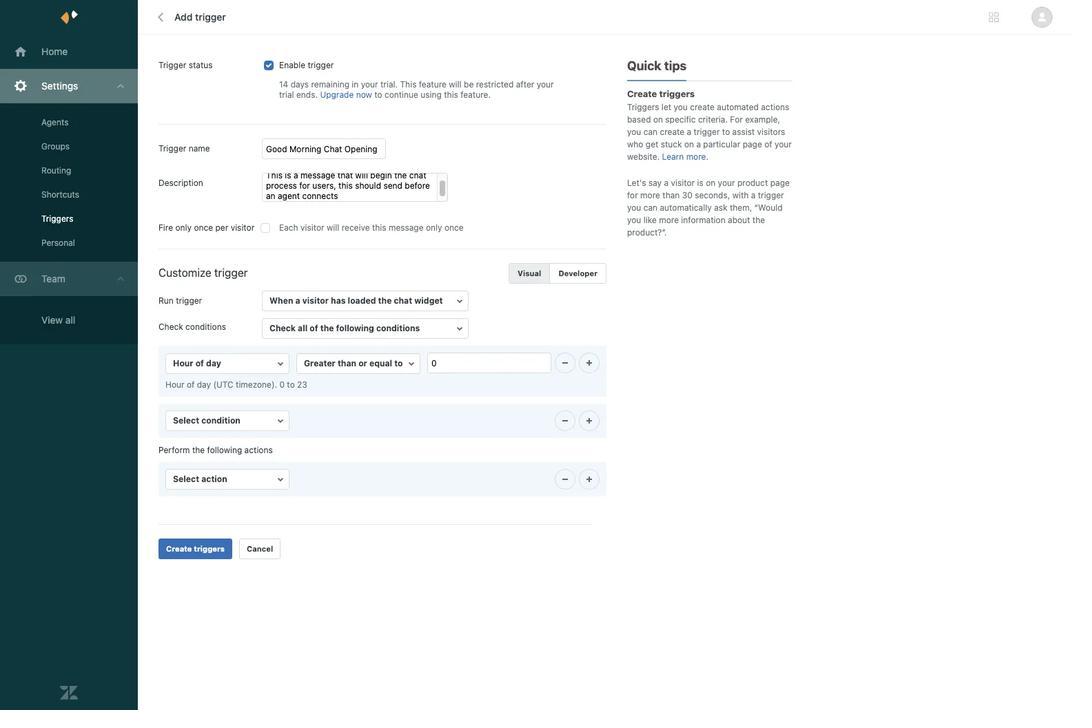 Task type: locate. For each thing, give the bounding box(es) containing it.
1 vertical spatial will
[[327, 223, 339, 233]]

all up the greater
[[298, 323, 308, 334]]

following down the condition
[[207, 446, 242, 456]]

name
[[189, 143, 210, 154]]

0 horizontal spatial only
[[175, 223, 192, 233]]

trigger right run
[[176, 296, 202, 306]]

23
[[297, 380, 307, 390]]

.
[[706, 152, 709, 162]]

2 vertical spatial more
[[659, 215, 679, 225]]

2 once from the left
[[445, 223, 464, 233]]

0 vertical spatial on
[[653, 114, 663, 125]]

triggers inside triggers let you create automated actions based on specific criteria. for example, you can create a trigger to assist visitors who get stuck on a particular page of your website.
[[627, 102, 659, 112]]

to up particular
[[722, 127, 730, 137]]

trigger down criteria.
[[694, 127, 720, 137]]

hour down the hour of day
[[165, 380, 184, 390]]

1 horizontal spatial actions
[[761, 102, 790, 112]]

loaded
[[348, 296, 376, 306]]

create triggers button
[[159, 539, 232, 560]]

0
[[280, 380, 285, 390]]

triggers for triggers let you create automated actions based on specific criteria. for example, you can create a trigger to assist visitors who get stuck on a particular page of your website.
[[627, 102, 659, 112]]

1 horizontal spatial check
[[270, 323, 296, 334]]

will left receive
[[327, 223, 339, 233]]

you
[[674, 102, 688, 112], [627, 127, 641, 137], [627, 203, 641, 213], [627, 215, 641, 225]]

day for hour of day (utc timezone). 0 to 23
[[197, 380, 211, 390]]

of inside triggers let you create automated actions based on specific criteria. for example, you can create a trigger to assist visitors who get stuck on a particular page of your website.
[[765, 139, 773, 150]]

more right like
[[659, 215, 679, 225]]

select left action
[[173, 475, 199, 485]]

0 horizontal spatial triggers
[[194, 545, 225, 554]]

page
[[743, 139, 762, 150], [771, 178, 790, 188]]

30
[[682, 190, 693, 201]]

your right in
[[361, 79, 378, 90]]

create triggers left the "cancel" on the left bottom
[[166, 545, 225, 554]]

let
[[662, 102, 672, 112]]

hour for hour of day
[[173, 359, 193, 369]]

1 vertical spatial triggers
[[194, 545, 225, 554]]

1 vertical spatial trigger
[[159, 143, 186, 154]]

2 vertical spatial on
[[706, 178, 716, 188]]

visitors
[[757, 127, 786, 137]]

create triggers
[[627, 88, 695, 99], [166, 545, 225, 554]]

0 vertical spatial create triggers
[[627, 88, 695, 99]]

on up learn more .
[[685, 139, 694, 150]]

once right message
[[445, 223, 464, 233]]

shortcuts
[[41, 190, 79, 200]]

1 vertical spatial day
[[197, 380, 211, 390]]

1 horizontal spatial on
[[685, 139, 694, 150]]

0 horizontal spatial triggers
[[41, 214, 73, 224]]

a right when
[[295, 296, 300, 306]]

1 horizontal spatial this
[[444, 90, 458, 100]]

hour down check conditions
[[173, 359, 193, 369]]

0 vertical spatial create
[[690, 102, 715, 112]]

1 vertical spatial triggers
[[41, 214, 73, 224]]

than left 30
[[663, 190, 680, 201]]

this right using
[[444, 90, 458, 100]]

a right the say
[[664, 178, 669, 188]]

view
[[41, 314, 63, 326]]

only right message
[[426, 223, 442, 233]]

1 vertical spatial actions
[[244, 446, 273, 456]]

triggers inside button
[[194, 545, 225, 554]]

add trigger
[[174, 11, 226, 23]]

check
[[159, 322, 183, 332], [270, 323, 296, 334]]

1 horizontal spatial create
[[627, 88, 657, 99]]

1 horizontal spatial than
[[663, 190, 680, 201]]

0 horizontal spatial actions
[[244, 446, 273, 456]]

product
[[738, 178, 768, 188]]

greater
[[304, 359, 336, 369]]

actions
[[761, 102, 790, 112], [244, 446, 273, 456]]

1 can from the top
[[644, 127, 658, 137]]

receive
[[342, 223, 370, 233]]

like
[[644, 215, 657, 225]]

triggers
[[659, 88, 695, 99], [194, 545, 225, 554]]

them,
[[730, 203, 752, 213]]

customize
[[159, 267, 212, 279]]

of up the greater
[[310, 323, 318, 334]]

can inside let's say a visitor is on your product page for more than 30 seconds, with a trigger you can automatically ask them, "would you like more information about the product?".
[[644, 203, 658, 213]]

remaining
[[311, 79, 350, 90]]

1 horizontal spatial triggers
[[627, 102, 659, 112]]

a
[[687, 127, 692, 137], [697, 139, 701, 150], [664, 178, 669, 188], [751, 190, 756, 201], [295, 296, 300, 306]]

criteria.
[[698, 114, 728, 125]]

will
[[449, 79, 462, 90], [327, 223, 339, 233]]

2 can from the top
[[644, 203, 658, 213]]

page right product
[[771, 178, 790, 188]]

1 horizontal spatial once
[[445, 223, 464, 233]]

(utc
[[213, 380, 233, 390]]

perform
[[159, 446, 190, 456]]

more right learn
[[686, 152, 706, 162]]

trigger
[[159, 60, 186, 70], [159, 143, 186, 154]]

0 horizontal spatial create
[[660, 127, 685, 137]]

14
[[279, 79, 288, 90]]

of down the visitors
[[765, 139, 773, 150]]

trigger right the customize
[[214, 267, 248, 279]]

1 vertical spatial this
[[372, 223, 386, 233]]

triggers up based
[[627, 102, 659, 112]]

upgrade now to continue using this feature.
[[320, 90, 491, 100]]

or
[[359, 359, 367, 369]]

check conditions
[[159, 322, 226, 332]]

triggers up "personal"
[[41, 214, 73, 224]]

1 horizontal spatial only
[[426, 223, 442, 233]]

quick
[[627, 59, 662, 73]]

1 vertical spatial select
[[173, 475, 199, 485]]

0 vertical spatial select
[[173, 416, 199, 426]]

has
[[331, 296, 346, 306]]

page down assist
[[743, 139, 762, 150]]

trigger left "name"
[[159, 143, 186, 154]]

automatically
[[660, 203, 712, 213]]

0 horizontal spatial page
[[743, 139, 762, 150]]

to right equal
[[394, 359, 403, 369]]

0 horizontal spatial check
[[159, 322, 183, 332]]

0 horizontal spatial create triggers
[[166, 545, 225, 554]]

0 vertical spatial day
[[206, 359, 221, 369]]

of
[[765, 139, 773, 150], [310, 323, 318, 334], [196, 359, 204, 369], [187, 380, 195, 390]]

1 vertical spatial create
[[660, 127, 685, 137]]

0 horizontal spatial all
[[65, 314, 75, 326]]

page inside triggers let you create automated actions based on specific criteria. for example, you can create a trigger to assist visitors who get stuck on a particular page of your website.
[[743, 139, 762, 150]]

trigger right 'add'
[[195, 11, 226, 23]]

0 vertical spatial following
[[336, 323, 374, 334]]

1 vertical spatial create triggers
[[166, 545, 225, 554]]

home
[[41, 46, 68, 57]]

trial.
[[381, 79, 398, 90]]

create up criteria.
[[690, 102, 715, 112]]

1 horizontal spatial triggers
[[659, 88, 695, 99]]

0 vertical spatial page
[[743, 139, 762, 150]]

visitor right per
[[231, 223, 255, 233]]

Description text field
[[262, 173, 448, 202]]

triggers left the "cancel" on the left bottom
[[194, 545, 225, 554]]

create triggers up let
[[627, 88, 695, 99]]

restricted
[[476, 79, 514, 90]]

1 horizontal spatial create triggers
[[627, 88, 695, 99]]

visitor right each
[[301, 223, 324, 233]]

visitor
[[671, 178, 695, 188], [231, 223, 255, 233], [301, 223, 324, 233], [302, 296, 329, 306]]

run trigger
[[159, 296, 202, 306]]

following down the when a visitor has loaded the chat widget
[[336, 323, 374, 334]]

than
[[663, 190, 680, 201], [338, 359, 356, 369]]

who
[[627, 139, 644, 150]]

hour
[[173, 359, 193, 369], [165, 380, 184, 390]]

day left (utc
[[197, 380, 211, 390]]

the down "would
[[753, 215, 765, 225]]

0 horizontal spatial than
[[338, 359, 356, 369]]

triggers
[[627, 102, 659, 112], [41, 214, 73, 224]]

the inside let's say a visitor is on your product page for more than 30 seconds, with a trigger you can automatically ask them, "would you like more information about the product?".
[[753, 215, 765, 225]]

create up stuck at the top of the page
[[660, 127, 685, 137]]

1 vertical spatial page
[[771, 178, 790, 188]]

visual button
[[509, 263, 550, 284]]

1 only from the left
[[175, 223, 192, 233]]

conditions down chat
[[376, 323, 420, 334]]

1 trigger from the top
[[159, 60, 186, 70]]

0 vertical spatial will
[[449, 79, 462, 90]]

ask
[[714, 203, 728, 213]]

None text field
[[427, 353, 552, 374]]

trigger inside let's say a visitor is on your product page for more than 30 seconds, with a trigger you can automatically ask them, "would you like more information about the product?".
[[758, 190, 784, 201]]

0 vertical spatial actions
[[761, 102, 790, 112]]

0 vertical spatial trigger
[[159, 60, 186, 70]]

the right perform
[[192, 446, 205, 456]]

can up like
[[644, 203, 658, 213]]

2 select from the top
[[173, 475, 199, 485]]

all for view
[[65, 314, 75, 326]]

1 vertical spatial create
[[166, 545, 192, 554]]

1 horizontal spatial page
[[771, 178, 790, 188]]

select for select action
[[173, 475, 199, 485]]

all right view
[[65, 314, 75, 326]]

this right receive
[[372, 223, 386, 233]]

ends.
[[296, 90, 318, 100]]

check for check all of the following conditions
[[270, 323, 296, 334]]

on down let
[[653, 114, 663, 125]]

select up perform
[[173, 416, 199, 426]]

trigger up "would
[[758, 190, 784, 201]]

trigger inside triggers let you create automated actions based on specific criteria. for example, you can create a trigger to assist visitors who get stuck on a particular page of your website.
[[694, 127, 720, 137]]

conditions down run trigger
[[186, 322, 226, 332]]

0 vertical spatial more
[[686, 152, 706, 162]]

0 vertical spatial hour
[[173, 359, 193, 369]]

only
[[175, 223, 192, 233], [426, 223, 442, 233]]

will left be
[[449, 79, 462, 90]]

0 vertical spatial triggers
[[627, 102, 659, 112]]

0 horizontal spatial on
[[653, 114, 663, 125]]

1 horizontal spatial will
[[449, 79, 462, 90]]

than left or
[[338, 359, 356, 369]]

1 vertical spatial more
[[641, 190, 660, 201]]

learn more link
[[662, 152, 706, 162]]

each
[[279, 223, 298, 233]]

0 horizontal spatial following
[[207, 446, 242, 456]]

2 trigger from the top
[[159, 143, 186, 154]]

learn
[[662, 152, 684, 162]]

0 vertical spatial this
[[444, 90, 458, 100]]

select for select condition
[[173, 416, 199, 426]]

day
[[206, 359, 221, 369], [197, 380, 211, 390]]

once left per
[[194, 223, 213, 233]]

stuck
[[661, 139, 682, 150]]

create
[[690, 102, 715, 112], [660, 127, 685, 137]]

enable trigger
[[279, 60, 334, 70]]

create
[[627, 88, 657, 99], [166, 545, 192, 554]]

a down product
[[751, 190, 756, 201]]

create inside button
[[166, 545, 192, 554]]

seconds,
[[695, 190, 730, 201]]

1 vertical spatial on
[[685, 139, 694, 150]]

1 vertical spatial hour
[[165, 380, 184, 390]]

you up specific
[[674, 102, 688, 112]]

0 horizontal spatial create
[[166, 545, 192, 554]]

your up seconds,
[[718, 178, 735, 188]]

2 horizontal spatial on
[[706, 178, 716, 188]]

equal
[[369, 359, 392, 369]]

1 vertical spatial can
[[644, 203, 658, 213]]

check down run
[[159, 322, 183, 332]]

trigger left status
[[159, 60, 186, 70]]

1 horizontal spatial create
[[690, 102, 715, 112]]

0 vertical spatial than
[[663, 190, 680, 201]]

the left chat
[[378, 296, 392, 306]]

can up get
[[644, 127, 658, 137]]

your down the visitors
[[775, 139, 792, 150]]

visitor up 30
[[671, 178, 695, 188]]

timezone).
[[236, 380, 277, 390]]

0 horizontal spatial once
[[194, 223, 213, 233]]

trigger up remaining on the top of the page
[[308, 60, 334, 70]]

0 vertical spatial can
[[644, 127, 658, 137]]

continue
[[385, 90, 418, 100]]

only right the fire
[[175, 223, 192, 233]]

add
[[174, 11, 193, 23]]

check down when
[[270, 323, 296, 334]]

greater than or equal to
[[304, 359, 403, 369]]

0 vertical spatial triggers
[[659, 88, 695, 99]]

fire only once per visitor
[[159, 223, 255, 233]]

1 horizontal spatial all
[[298, 323, 308, 334]]

when a visitor has loaded the chat widget
[[270, 296, 443, 306]]

you up who
[[627, 127, 641, 137]]

1 select from the top
[[173, 416, 199, 426]]

triggers up let
[[659, 88, 695, 99]]

to right 0
[[287, 380, 295, 390]]

more down the say
[[641, 190, 660, 201]]

day up (utc
[[206, 359, 221, 369]]

on right is
[[706, 178, 716, 188]]



Task type: describe. For each thing, give the bounding box(es) containing it.
particular
[[703, 139, 741, 150]]

the down has
[[320, 323, 334, 334]]

fire
[[159, 223, 173, 233]]

for
[[627, 190, 638, 201]]

when
[[270, 296, 293, 306]]

hour of day
[[173, 359, 221, 369]]

specific
[[666, 114, 696, 125]]

Trigger name text field
[[262, 139, 386, 159]]

each visitor will receive this message only once
[[279, 223, 464, 233]]

condition
[[201, 416, 241, 426]]

per
[[215, 223, 228, 233]]

0 horizontal spatial conditions
[[186, 322, 226, 332]]

assist
[[733, 127, 755, 137]]

of down the hour of day
[[187, 380, 195, 390]]

let's
[[627, 178, 646, 188]]

can inside triggers let you create automated actions based on specific criteria. for example, you can create a trigger to assist visitors who get stuck on a particular page of your website.
[[644, 127, 658, 137]]

in
[[352, 79, 359, 90]]

personal
[[41, 238, 75, 248]]

will inside 14 days remaining in your trial. this feature will be restricted after your trial ends.
[[449, 79, 462, 90]]

trigger for trigger name
[[159, 143, 186, 154]]

days
[[291, 79, 309, 90]]

trigger for add trigger
[[195, 11, 226, 23]]

enable
[[279, 60, 305, 70]]

"would
[[755, 203, 783, 213]]

learn more .
[[662, 152, 709, 162]]

trigger for enable trigger
[[308, 60, 334, 70]]

create triggers inside button
[[166, 545, 225, 554]]

to inside triggers let you create automated actions based on specific criteria. for example, you can create a trigger to assist visitors who get stuck on a particular page of your website.
[[722, 127, 730, 137]]

about
[[728, 215, 750, 225]]

based
[[627, 114, 651, 125]]

0 vertical spatial create
[[627, 88, 657, 99]]

trigger for run trigger
[[176, 296, 202, 306]]

example,
[[745, 114, 780, 125]]

1 horizontal spatial conditions
[[376, 323, 420, 334]]

quick tips
[[627, 59, 687, 73]]

upgrade now link
[[320, 90, 372, 100]]

for
[[730, 114, 743, 125]]

upgrade
[[320, 90, 354, 100]]

hour for hour of day (utc timezone). 0 to 23
[[165, 380, 184, 390]]

tips
[[664, 59, 687, 73]]

trigger for trigger status
[[159, 60, 186, 70]]

trigger name
[[159, 143, 210, 154]]

this
[[400, 79, 417, 90]]

say
[[649, 178, 662, 188]]

automated
[[717, 102, 759, 112]]

action
[[201, 475, 227, 485]]

visitor inside let's say a visitor is on your product page for more than 30 seconds, with a trigger you can automatically ask them, "would you like more information about the product?".
[[671, 178, 695, 188]]

team
[[41, 273, 65, 285]]

after
[[516, 79, 535, 90]]

developer button
[[550, 263, 607, 284]]

actions inside triggers let you create automated actions based on specific criteria. for example, you can create a trigger to assist visitors who get stuck on a particular page of your website.
[[761, 102, 790, 112]]

hour of day (utc timezone). 0 to 23
[[165, 380, 307, 390]]

your inside triggers let you create automated actions based on specific criteria. for example, you can create a trigger to assist visitors who get stuck on a particular page of your website.
[[775, 139, 792, 150]]

get
[[646, 139, 659, 150]]

you down the for
[[627, 203, 641, 213]]

trigger for customize trigger
[[214, 267, 248, 279]]

using
[[421, 90, 442, 100]]

triggers for triggers
[[41, 214, 73, 224]]

cancel
[[247, 545, 273, 554]]

select condition
[[173, 416, 241, 426]]

1 horizontal spatial following
[[336, 323, 374, 334]]

a down specific
[[687, 127, 692, 137]]

on inside let's say a visitor is on your product page for more than 30 seconds, with a trigger you can automatically ask them, "would you like more information about the product?".
[[706, 178, 716, 188]]

trial
[[279, 90, 294, 100]]

with
[[733, 190, 749, 201]]

now
[[356, 90, 372, 100]]

groups
[[41, 141, 70, 152]]

customize trigger
[[159, 267, 248, 279]]

0 horizontal spatial this
[[372, 223, 386, 233]]

run
[[159, 296, 174, 306]]

settings
[[41, 80, 78, 92]]

website.
[[627, 152, 660, 162]]

than inside let's say a visitor is on your product page for more than 30 seconds, with a trigger you can automatically ask them, "would you like more information about the product?".
[[663, 190, 680, 201]]

1 vertical spatial following
[[207, 446, 242, 456]]

14 days remaining in your trial. this feature will be restricted after your trial ends.
[[279, 79, 554, 100]]

trigger status
[[159, 60, 213, 70]]

description
[[159, 178, 203, 188]]

0 horizontal spatial will
[[327, 223, 339, 233]]

page inside let's say a visitor is on your product page for more than 30 seconds, with a trigger you can automatically ask them, "would you like more information about the product?".
[[771, 178, 790, 188]]

a up learn more .
[[697, 139, 701, 150]]

feature.
[[461, 90, 491, 100]]

let's say a visitor is on your product page for more than 30 seconds, with a trigger you can automatically ask them, "would you like more information about the product?".
[[627, 178, 790, 238]]

routing
[[41, 165, 71, 176]]

zendesk products image
[[989, 12, 999, 22]]

triggers let you create automated actions based on specific criteria. for example, you can create a trigger to assist visitors who get stuck on a particular page of your website.
[[627, 102, 792, 162]]

message
[[389, 223, 424, 233]]

of down check conditions
[[196, 359, 204, 369]]

widget
[[414, 296, 443, 306]]

1 vertical spatial than
[[338, 359, 356, 369]]

all for check
[[298, 323, 308, 334]]

your right the after
[[537, 79, 554, 90]]

is
[[697, 178, 704, 188]]

visitor left has
[[302, 296, 329, 306]]

you left like
[[627, 215, 641, 225]]

check for check conditions
[[159, 322, 183, 332]]

feature
[[419, 79, 447, 90]]

2 only from the left
[[426, 223, 442, 233]]

be
[[464, 79, 474, 90]]

developer
[[559, 269, 598, 278]]

information
[[681, 215, 726, 225]]

to right now
[[374, 90, 382, 100]]

1 once from the left
[[194, 223, 213, 233]]

your inside let's say a visitor is on your product page for more than 30 seconds, with a trigger you can automatically ask them, "would you like more information about the product?".
[[718, 178, 735, 188]]

chat
[[394, 296, 412, 306]]

agents
[[41, 117, 69, 128]]

cancel button
[[239, 539, 281, 560]]

visual
[[518, 269, 541, 278]]

day for hour of day
[[206, 359, 221, 369]]

view all
[[41, 314, 75, 326]]

select action
[[173, 475, 227, 485]]



Task type: vqa. For each thing, say whether or not it's contained in the screenshot.
stuck
yes



